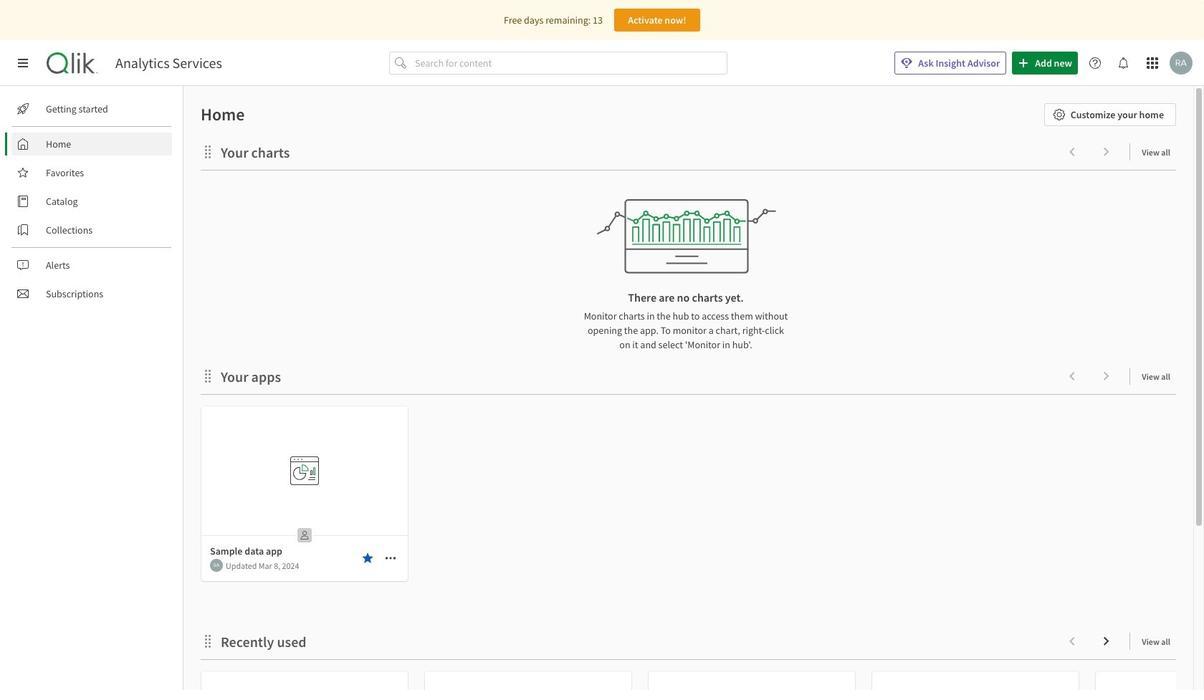 Task type: locate. For each thing, give the bounding box(es) containing it.
0 vertical spatial move collection image
[[201, 144, 215, 159]]

1 vertical spatial move collection image
[[201, 369, 215, 383]]

ruby anderson image
[[210, 559, 223, 572]]

main content
[[178, 86, 1204, 690]]

move collection image
[[201, 144, 215, 159], [201, 369, 215, 383], [201, 634, 215, 648]]

navigation pane element
[[0, 92, 183, 311]]

Search for content text field
[[412, 52, 728, 75]]

remove from favorites image
[[362, 553, 373, 564]]

analytics services element
[[115, 54, 222, 72]]

ruby anderson element
[[210, 559, 223, 572]]

close sidebar menu image
[[17, 57, 29, 69]]



Task type: vqa. For each thing, say whether or not it's contained in the screenshot.
Narrate Storytelling
no



Task type: describe. For each thing, give the bounding box(es) containing it.
2 vertical spatial move collection image
[[201, 634, 215, 648]]

more actions image
[[385, 553, 396, 564]]

ruby anderson image
[[1170, 52, 1193, 75]]



